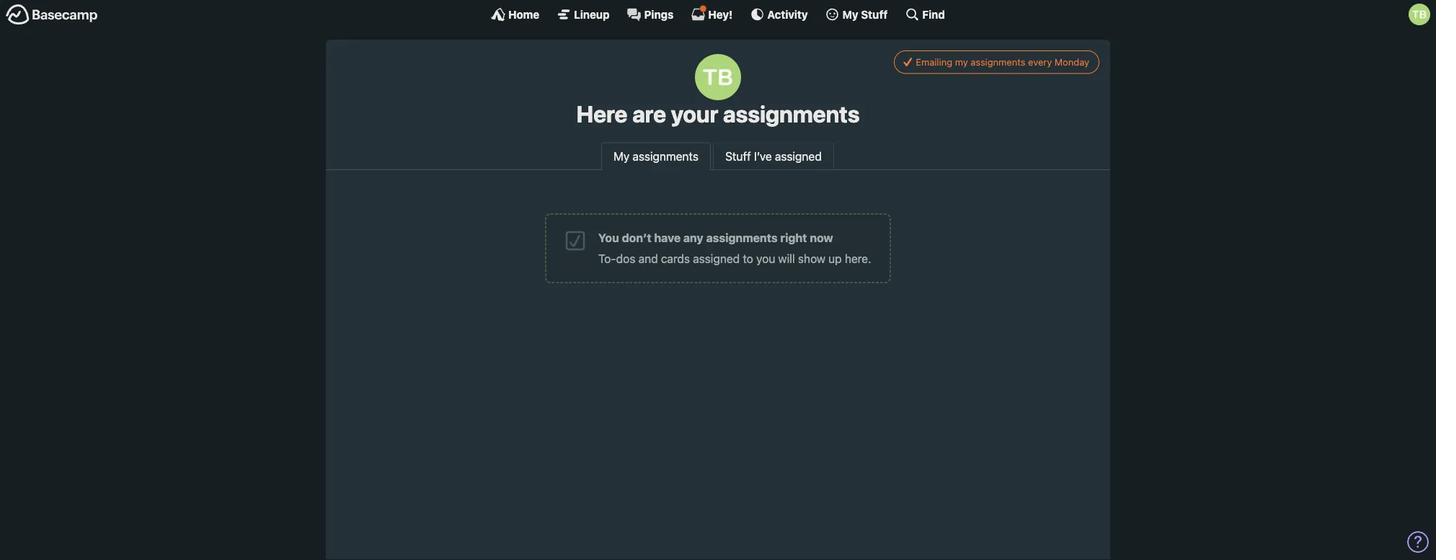 Task type: describe. For each thing, give the bounding box(es) containing it.
home link
[[491, 7, 539, 22]]

my for my stuff
[[842, 8, 858, 21]]

dos
[[616, 252, 635, 266]]

stuff i've assigned link
[[713, 142, 834, 170]]

my stuff
[[842, 8, 888, 21]]

now
[[810, 231, 833, 245]]

stuff i've assigned
[[725, 149, 822, 163]]

show
[[798, 252, 825, 266]]

my assignments link
[[601, 142, 711, 171]]

my for my assignments
[[614, 149, 630, 163]]

hey!
[[708, 8, 733, 21]]

you
[[756, 252, 775, 266]]

you don't have any assignments right now to-dos and cards assigned to you will show up here.
[[598, 231, 871, 266]]

main element
[[0, 0, 1436, 28]]

assignments inside button
[[971, 57, 1026, 67]]

assignments inside you don't have any assignments right now to-dos and cards assigned to you will show up here.
[[706, 231, 778, 245]]

assignments up the stuff i've assigned "link"
[[723, 100, 860, 128]]

to-
[[598, 252, 616, 266]]

home
[[508, 8, 539, 21]]

hey! button
[[691, 5, 733, 22]]

my assignments
[[614, 149, 699, 163]]

lineup
[[574, 8, 610, 21]]

pings
[[644, 8, 674, 21]]

assignments inside "link"
[[633, 149, 699, 163]]

emailing
[[916, 57, 952, 67]]

stuff inside dropdown button
[[861, 8, 888, 21]]

right
[[780, 231, 807, 245]]

my
[[955, 57, 968, 67]]

your
[[671, 100, 718, 128]]

have
[[654, 231, 681, 245]]

emailing my assignments every monday
[[916, 57, 1089, 67]]

switch accounts image
[[6, 4, 98, 26]]



Task type: vqa. For each thing, say whether or not it's contained in the screenshot.
find "dropdown button"
yes



Task type: locate. For each thing, give the bounding box(es) containing it.
stuff left i've
[[725, 149, 751, 163]]

you
[[598, 231, 619, 245]]

will
[[778, 252, 795, 266]]

0 horizontal spatial assigned
[[693, 252, 740, 266]]

here are your assignments
[[576, 100, 860, 128]]

1 horizontal spatial assigned
[[775, 149, 822, 163]]

activity
[[767, 8, 808, 21]]

stuff
[[861, 8, 888, 21], [725, 149, 751, 163]]

find
[[922, 8, 945, 21]]

0 vertical spatial my
[[842, 8, 858, 21]]

to
[[743, 252, 753, 266]]

my down here
[[614, 149, 630, 163]]

1 horizontal spatial tim burton image
[[1409, 4, 1430, 25]]

lineup link
[[557, 7, 610, 22]]

my inside dropdown button
[[842, 8, 858, 21]]

my
[[842, 8, 858, 21], [614, 149, 630, 163]]

any
[[683, 231, 703, 245]]

0 horizontal spatial my
[[614, 149, 630, 163]]

assigned
[[775, 149, 822, 163], [693, 252, 740, 266]]

1 vertical spatial my
[[614, 149, 630, 163]]

1 horizontal spatial my
[[842, 8, 858, 21]]

pings button
[[627, 7, 674, 22]]

my stuff button
[[825, 7, 888, 22]]

every
[[1028, 57, 1052, 67]]

0 vertical spatial tim burton image
[[1409, 4, 1430, 25]]

and
[[638, 252, 658, 266]]

my right activity
[[842, 8, 858, 21]]

cards
[[661, 252, 690, 266]]

don't
[[622, 231, 651, 245]]

up
[[828, 252, 842, 266]]

1 horizontal spatial stuff
[[861, 8, 888, 21]]

are
[[632, 100, 666, 128]]

1 vertical spatial stuff
[[725, 149, 751, 163]]

0 horizontal spatial tim burton image
[[695, 54, 741, 100]]

1 vertical spatial tim burton image
[[695, 54, 741, 100]]

assigned down any
[[693, 252, 740, 266]]

assigned right i've
[[775, 149, 822, 163]]

assignments right the 'my'
[[971, 57, 1026, 67]]

my inside "link"
[[614, 149, 630, 163]]

tim burton image
[[1409, 4, 1430, 25], [695, 54, 741, 100]]

assignments down are
[[633, 149, 699, 163]]

here.
[[845, 252, 871, 266]]

assignments
[[971, 57, 1026, 67], [723, 100, 860, 128], [633, 149, 699, 163], [706, 231, 778, 245]]

here
[[576, 100, 628, 128]]

i've
[[754, 149, 772, 163]]

emailing my assignments every monday button
[[894, 50, 1099, 74]]

0 vertical spatial stuff
[[861, 8, 888, 21]]

0 vertical spatial assigned
[[775, 149, 822, 163]]

find button
[[905, 7, 945, 22]]

assigned inside "link"
[[775, 149, 822, 163]]

stuff left find 'dropdown button'
[[861, 8, 888, 21]]

assignments up "to"
[[706, 231, 778, 245]]

activity link
[[750, 7, 808, 22]]

0 horizontal spatial stuff
[[725, 149, 751, 163]]

tim burton image inside main element
[[1409, 4, 1430, 25]]

assigned inside you don't have any assignments right now to-dos and cards assigned to you will show up here.
[[693, 252, 740, 266]]

stuff inside "link"
[[725, 149, 751, 163]]

1 vertical spatial assigned
[[693, 252, 740, 266]]

monday
[[1055, 57, 1089, 67]]



